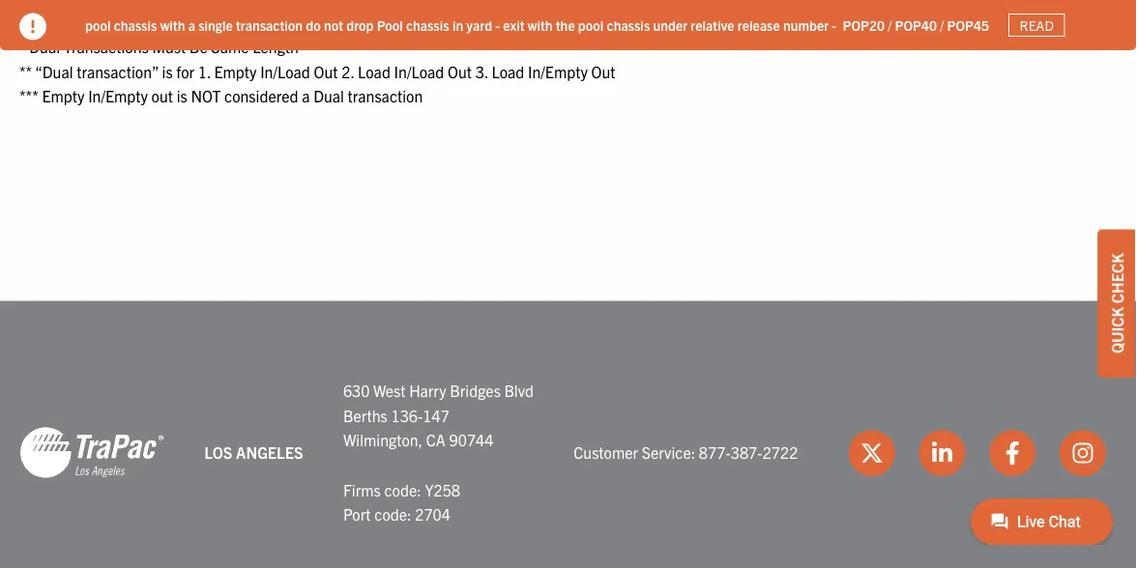 Task type: locate. For each thing, give the bounding box(es) containing it.
in/load
[[260, 62, 310, 81], [394, 62, 444, 81]]

2 pool from the left
[[578, 16, 604, 33]]

1 horizontal spatial out
[[448, 62, 472, 81]]

check
[[1107, 254, 1127, 304]]

/ right pop20
[[888, 16, 892, 33]]

1 horizontal spatial /
[[940, 16, 944, 33]]

1 vertical spatial empty
[[42, 87, 85, 106]]

1 vertical spatial is
[[177, 87, 187, 106]]

footer containing 630 west harry bridges blvd
[[0, 302, 1136, 569]]

dual
[[29, 37, 60, 57], [313, 87, 344, 106]]

1 horizontal spatial in/empty
[[528, 62, 588, 81]]

2 out from the left
[[448, 62, 472, 81]]

y258
[[425, 481, 460, 500]]

not
[[324, 16, 343, 33]]

transaction down 2.
[[348, 87, 423, 106]]

2 - from the left
[[832, 16, 837, 33]]

0 horizontal spatial in/empty
[[88, 87, 148, 106]]

90744
[[449, 431, 494, 450]]

in
[[453, 16, 463, 33]]

same
[[211, 37, 249, 57]]

out
[[314, 62, 338, 81], [448, 62, 472, 81], [591, 62, 616, 81]]

1 - from the left
[[495, 16, 500, 33]]

main content
[[0, 0, 1136, 244]]

under
[[653, 16, 688, 33]]

port
[[343, 505, 371, 525]]

load right 3.
[[492, 62, 525, 81]]

0 horizontal spatial /
[[888, 16, 892, 33]]

dual down 2.
[[313, 87, 344, 106]]

chassis
[[114, 16, 157, 33], [406, 16, 449, 33], [607, 16, 650, 33]]

with left 'the'
[[528, 16, 553, 33]]

length
[[253, 37, 299, 57]]

1 horizontal spatial a
[[302, 87, 310, 106]]

code:
[[384, 481, 421, 500], [375, 505, 412, 525]]

harry
[[409, 382, 446, 401]]

empty down same
[[214, 62, 257, 81]]

main content containing additionally:
[[0, 0, 1136, 244]]

0 horizontal spatial in/load
[[260, 62, 310, 81]]

in/empty
[[528, 62, 588, 81], [88, 87, 148, 106]]

a up be
[[188, 16, 195, 33]]

is
[[162, 62, 173, 81], [177, 87, 187, 106]]

2 / from the left
[[940, 16, 944, 33]]

transaction
[[236, 16, 303, 33], [348, 87, 423, 106]]

0 vertical spatial is
[[162, 62, 173, 81]]

1 out from the left
[[314, 62, 338, 81]]

0 horizontal spatial -
[[495, 16, 500, 33]]

transaction inside additionally: * dual transactions must be same length ** "dual transaction" is for 1. empty in/load out 2. load in/load out 3. load in/empty out *** empty in/empty out is not considered a dual transaction
[[348, 87, 423, 106]]

2 horizontal spatial out
[[591, 62, 616, 81]]

transactions
[[64, 37, 149, 57]]

0 horizontal spatial a
[[188, 16, 195, 33]]

136-
[[391, 406, 423, 426]]

in/load down "pool"
[[394, 62, 444, 81]]

0 horizontal spatial empty
[[42, 87, 85, 106]]

code: right port
[[375, 505, 412, 525]]

877-
[[699, 443, 731, 463]]

with up the must
[[160, 16, 185, 33]]

1 load from the left
[[358, 62, 391, 81]]

387-
[[731, 443, 763, 463]]

empty
[[214, 62, 257, 81], [42, 87, 85, 106]]

1 horizontal spatial in/load
[[394, 62, 444, 81]]

0 horizontal spatial load
[[358, 62, 391, 81]]

1 horizontal spatial pool
[[578, 16, 604, 33]]

1 horizontal spatial empty
[[214, 62, 257, 81]]

do
[[306, 16, 321, 33]]

2 horizontal spatial chassis
[[607, 16, 650, 33]]

- left exit
[[495, 16, 500, 33]]

single
[[198, 16, 233, 33]]

empty down "dual
[[42, 87, 85, 106]]

1 horizontal spatial chassis
[[406, 16, 449, 33]]

/
[[888, 16, 892, 33], [940, 16, 944, 33]]

additionally: * dual transactions must be same length ** "dual transaction" is for 1. empty in/load out 2. load in/load out 3. load in/empty out *** empty in/empty out is not considered a dual transaction
[[19, 13, 616, 106]]

pop45
[[947, 16, 989, 33]]

0 horizontal spatial out
[[314, 62, 338, 81]]

1 vertical spatial dual
[[313, 87, 344, 106]]

drop
[[346, 16, 374, 33]]

firms code:  y258 port code:  2704
[[343, 481, 460, 525]]

1 horizontal spatial is
[[177, 87, 187, 106]]

chassis up "transactions"
[[114, 16, 157, 33]]

berths
[[343, 406, 388, 426]]

out left 2.
[[314, 62, 338, 81]]

in/empty down 'the'
[[528, 62, 588, 81]]

2 in/load from the left
[[394, 62, 444, 81]]

1 vertical spatial transaction
[[348, 87, 423, 106]]

code: up 2704
[[384, 481, 421, 500]]

1 chassis from the left
[[114, 16, 157, 33]]

0 vertical spatial dual
[[29, 37, 60, 57]]

footer
[[0, 302, 1136, 569]]

dual right *
[[29, 37, 60, 57]]

out
[[151, 87, 173, 106]]

1 horizontal spatial dual
[[313, 87, 344, 106]]

load
[[358, 62, 391, 81], [492, 62, 525, 81]]

with
[[160, 16, 185, 33], [528, 16, 553, 33]]

additionally:
[[19, 13, 102, 32]]

2.
[[342, 62, 354, 81]]

2722
[[763, 443, 798, 463]]

1 vertical spatial a
[[302, 87, 310, 106]]

customer service: 877-387-2722
[[574, 443, 798, 463]]

los
[[204, 443, 233, 463]]

0 vertical spatial empty
[[214, 62, 257, 81]]

chassis left in
[[406, 16, 449, 33]]

a right considered
[[302, 87, 310, 106]]

0 horizontal spatial pool
[[85, 16, 111, 33]]

***
[[19, 87, 38, 106]]

0 vertical spatial a
[[188, 16, 195, 33]]

/ left pop45
[[940, 16, 944, 33]]

pool up "transactions"
[[85, 16, 111, 33]]

be
[[189, 37, 208, 57]]

quick check
[[1107, 254, 1127, 354]]

1 horizontal spatial -
[[832, 16, 837, 33]]

0 horizontal spatial with
[[160, 16, 185, 33]]

0 horizontal spatial chassis
[[114, 16, 157, 33]]

must
[[152, 37, 186, 57]]

1 horizontal spatial with
[[528, 16, 553, 33]]

a
[[188, 16, 195, 33], [302, 87, 310, 106]]

out down pool chassis with a single transaction  do not drop pool chassis in yard -  exit with the pool chassis under relative release number -  pop20 / pop40 / pop45
[[591, 62, 616, 81]]

- right number
[[832, 16, 837, 33]]

bridges
[[450, 382, 501, 401]]

in/empty down transaction"
[[88, 87, 148, 106]]

is left for
[[162, 62, 173, 81]]

pool right 'the'
[[578, 16, 604, 33]]

transaction up length
[[236, 16, 303, 33]]

chassis left 'under'
[[607, 16, 650, 33]]

in/load down length
[[260, 62, 310, 81]]

quick
[[1107, 307, 1127, 354]]

3 out from the left
[[591, 62, 616, 81]]

out left 3.
[[448, 62, 472, 81]]

pool
[[85, 16, 111, 33], [578, 16, 604, 33]]

1 vertical spatial code:
[[375, 505, 412, 525]]

load right 2.
[[358, 62, 391, 81]]

is right the out
[[177, 87, 187, 106]]

1 horizontal spatial transaction
[[348, 87, 423, 106]]

-
[[495, 16, 500, 33], [832, 16, 837, 33]]

0 vertical spatial transaction
[[236, 16, 303, 33]]

blvd
[[504, 382, 534, 401]]

1 horizontal spatial load
[[492, 62, 525, 81]]



Task type: vqa. For each thing, say whether or not it's contained in the screenshot.
top the type
no



Task type: describe. For each thing, give the bounding box(es) containing it.
630 west harry bridges blvd berths 136-147 wilmington, ca 90744
[[343, 382, 534, 450]]

3 chassis from the left
[[607, 16, 650, 33]]

yard
[[467, 16, 492, 33]]

not
[[191, 87, 221, 106]]

read link
[[1009, 13, 1065, 37]]

147
[[423, 406, 450, 426]]

pop20
[[843, 16, 885, 33]]

relative
[[691, 16, 735, 33]]

0 horizontal spatial is
[[162, 62, 173, 81]]

1 in/load from the left
[[260, 62, 310, 81]]

service:
[[642, 443, 696, 463]]

los angeles
[[204, 443, 303, 463]]

the
[[556, 16, 575, 33]]

transaction"
[[77, 62, 158, 81]]

customer
[[574, 443, 638, 463]]

pool chassis with a single transaction  do not drop pool chassis in yard -  exit with the pool chassis under relative release number -  pop20 / pop40 / pop45
[[85, 16, 989, 33]]

1.
[[198, 62, 211, 81]]

0 horizontal spatial transaction
[[236, 16, 303, 33]]

2 load from the left
[[492, 62, 525, 81]]

0 vertical spatial in/empty
[[528, 62, 588, 81]]

2704
[[415, 505, 451, 525]]

1 pool from the left
[[85, 16, 111, 33]]

read
[[1020, 16, 1054, 34]]

firms
[[343, 481, 381, 500]]

quick check link
[[1098, 229, 1136, 378]]

a inside additionally: * dual transactions must be same length ** "dual transaction" is for 1. empty in/load out 2. load in/load out 3. load in/empty out *** empty in/empty out is not considered a dual transaction
[[302, 87, 310, 106]]

considered
[[224, 87, 298, 106]]

solid image
[[19, 13, 46, 40]]

0 vertical spatial code:
[[384, 481, 421, 500]]

for
[[176, 62, 194, 81]]

2 with from the left
[[528, 16, 553, 33]]

exit
[[503, 16, 525, 33]]

release
[[738, 16, 780, 33]]

los angeles image
[[19, 426, 164, 480]]

1 vertical spatial in/empty
[[88, 87, 148, 106]]

angeles
[[236, 443, 303, 463]]

3.
[[476, 62, 488, 81]]

number
[[783, 16, 829, 33]]

wilmington,
[[343, 431, 423, 450]]

1 / from the left
[[888, 16, 892, 33]]

2 chassis from the left
[[406, 16, 449, 33]]

1 with from the left
[[160, 16, 185, 33]]

*
[[19, 37, 26, 57]]

**
[[19, 62, 32, 81]]

pool
[[377, 16, 403, 33]]

west
[[373, 382, 406, 401]]

ca
[[426, 431, 446, 450]]

630
[[343, 382, 370, 401]]

pop40
[[895, 16, 937, 33]]

"dual
[[35, 62, 73, 81]]

0 horizontal spatial dual
[[29, 37, 60, 57]]



